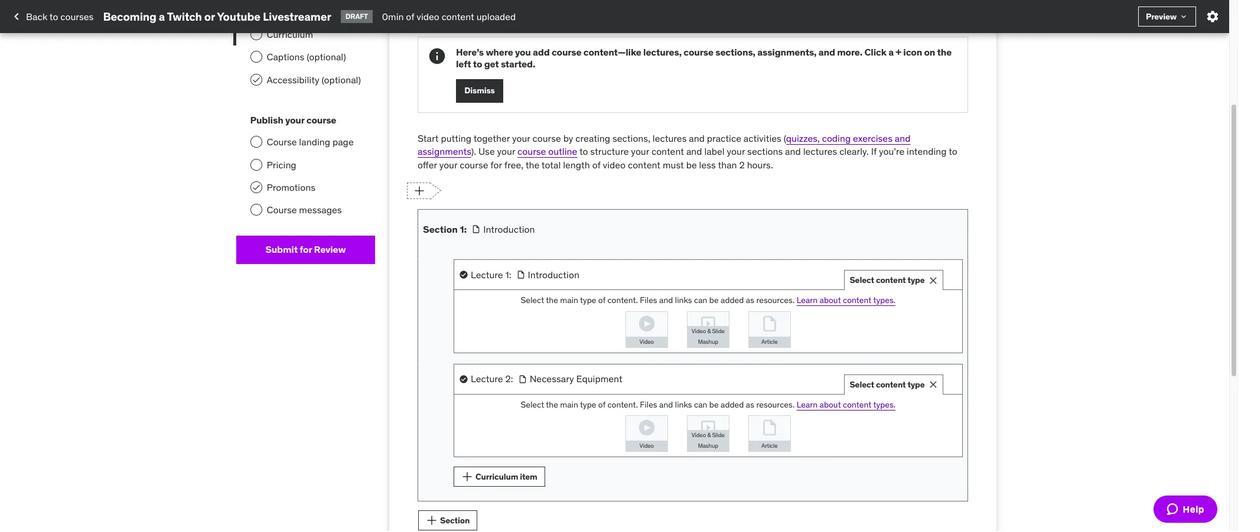 Task type: vqa. For each thing, say whether or not it's contained in the screenshot.
GO link
no



Task type: describe. For each thing, give the bounding box(es) containing it.
item
[[520, 471, 537, 482]]

completed image inside promotions link
[[251, 183, 261, 192]]

course for course landing page
[[267, 136, 297, 148]]

2
[[739, 159, 745, 170]]

preview
[[1146, 11, 1177, 22]]

start putting together your course by creating sections, lectures and practice activities (
[[418, 132, 786, 144]]

content inside if you're intending to offer your course for free, the total length of video content must be less than 2 hours.
[[628, 159, 661, 170]]

xsmall image right the section 1:
[[472, 224, 481, 234]]

section button
[[418, 511, 477, 531]]

files for necessary equipment
[[640, 399, 657, 410]]

course landing page link
[[236, 131, 375, 153]]

completed element for film
[[250, 6, 262, 17]]

main for necessary equipment
[[560, 399, 578, 410]]

content—like
[[584, 46, 641, 58]]

new curriculum item image inside section "button"
[[424, 512, 440, 529]]

video inside if you're intending to offer your course for free, the total length of video content must be less than 2 hours.
[[603, 159, 626, 170]]

main for introduction
[[560, 295, 578, 305]]

assignments,
[[758, 46, 817, 58]]

select content type for introduction
[[850, 275, 925, 285]]

hours.
[[747, 159, 773, 170]]

close image for necessary equipment
[[927, 379, 939, 391]]

pricing
[[267, 159, 296, 171]]

together
[[474, 132, 510, 144]]

back
[[26, 11, 47, 22]]

creating
[[576, 132, 610, 144]]

added for introduction
[[721, 295, 744, 305]]

links for introduction
[[675, 295, 692, 305]]

mashup for introduction
[[698, 338, 718, 345]]

and inside here's where you add course content—like lectures, course sections, assignments, and more. click a + icon on the left to get started.
[[819, 46, 835, 58]]

for inside button
[[300, 244, 312, 255]]

content. for necessary equipment
[[608, 399, 638, 410]]

video & slide mashup button for introduction
[[688, 312, 729, 347]]

close image for introduction
[[927, 274, 939, 286]]

1 vertical spatial dismiss button
[[456, 79, 503, 103]]

quizzes, coding exercises and assignments link
[[418, 132, 911, 157]]

outline
[[548, 145, 577, 157]]

quizzes,
[[786, 132, 820, 144]]

to inside here's where you add course content—like lectures, course sections, assignments, and more. click a + icon on the left to get started.
[[473, 58, 482, 69]]

0 vertical spatial introduction
[[483, 223, 535, 235]]

curriculum link
[[236, 23, 375, 46]]

started.
[[501, 58, 535, 69]]

start
[[418, 132, 439, 144]]

0min
[[382, 11, 404, 22]]

page
[[333, 136, 354, 148]]

activities
[[744, 132, 782, 144]]

here's
[[456, 46, 484, 58]]

1 vertical spatial lectures
[[803, 145, 837, 157]]

clearly.
[[840, 145, 869, 157]]

sections, inside here's where you add course content—like lectures, course sections, assignments, and more. click a + icon on the left to get started.
[[716, 46, 756, 58]]

becoming
[[103, 9, 156, 23]]

livestreamer
[[263, 9, 331, 23]]

0 vertical spatial video
[[417, 11, 439, 22]]

necessary equipment
[[530, 373, 623, 385]]

1: for lecture 1:
[[505, 269, 511, 280]]

by
[[563, 132, 573, 144]]

courses
[[60, 11, 94, 22]]

section 1:
[[423, 223, 467, 235]]

messages
[[299, 204, 342, 216]]

on
[[924, 46, 935, 58]]

completed image for accessibility
[[251, 75, 261, 84]]

structure
[[590, 145, 629, 157]]

practice
[[707, 132, 741, 144]]

0 horizontal spatial new curriculum item image
[[416, 351, 433, 368]]

0 vertical spatial &
[[287, 6, 293, 17]]

offer
[[418, 159, 437, 170]]

to inside 'link'
[[50, 11, 58, 22]]

if you're intending to offer your course for free, the total length of video content must be less than 2 hours.
[[418, 145, 958, 170]]

(
[[784, 132, 786, 144]]

links for necessary equipment
[[675, 399, 692, 410]]

if
[[871, 145, 877, 157]]

video & slide mashup button for necessary equipment
[[688, 416, 729, 451]]

more.
[[837, 46, 863, 58]]

where
[[486, 46, 513, 58]]

course landing page
[[267, 136, 354, 148]]

promotions
[[267, 181, 315, 193]]

0 horizontal spatial xsmall image
[[459, 270, 469, 279]]

get
[[484, 58, 499, 69]]

label
[[705, 145, 725, 157]]

captions (optional) link
[[236, 46, 375, 68]]

0 horizontal spatial lectures
[[653, 132, 687, 144]]

landing
[[299, 136, 330, 148]]

1 vertical spatial dismiss
[[465, 85, 495, 96]]

or
[[204, 9, 215, 23]]

article for necessary equipment
[[761, 442, 778, 450]]

video & slide mashup for necessary equipment
[[692, 431, 725, 450]]

slide for introduction
[[712, 327, 725, 335]]

sections
[[747, 145, 783, 157]]

preview button
[[1138, 6, 1196, 27]]

incomplete image for pricing
[[250, 159, 262, 171]]

article button for introduction
[[749, 312, 790, 347]]

xsmall image inside preview dropdown button
[[1179, 12, 1189, 21]]

publish
[[250, 114, 283, 126]]

film
[[267, 6, 285, 17]]

equipment
[[576, 373, 623, 385]]

left
[[456, 58, 471, 69]]

a inside here's where you add course content—like lectures, course sections, assignments, and more. click a + icon on the left to get started.
[[889, 46, 894, 58]]

files for introduction
[[640, 295, 657, 305]]

0 vertical spatial a
[[159, 9, 165, 23]]

you're
[[879, 145, 905, 157]]

free,
[[504, 159, 524, 170]]

can for necessary equipment
[[694, 399, 707, 410]]

submit for review
[[265, 244, 346, 255]]

completed element inside promotions link
[[250, 181, 262, 193]]

must
[[663, 159, 684, 170]]

course inside if you're intending to offer your course for free, the total length of video content must be less than 2 hours.
[[460, 159, 488, 170]]

becoming a twitch or youtube livestreamer
[[103, 9, 331, 23]]

lecture 2:
[[471, 373, 513, 385]]

lecture for lecture 1:
[[471, 269, 503, 280]]

be for introduction
[[709, 295, 719, 305]]

0 vertical spatial dismiss button
[[456, 0, 503, 18]]

select content type for necessary equipment
[[850, 379, 925, 390]]

intending
[[907, 145, 947, 157]]

learn for introduction
[[797, 295, 818, 305]]

promotions link
[[236, 176, 375, 199]]

to up the length
[[579, 145, 588, 157]]

use
[[478, 145, 495, 157]]

accessibility (optional) link
[[236, 68, 375, 91]]

learn about content types. link for introduction
[[797, 295, 896, 305]]

added for necessary equipment
[[721, 399, 744, 410]]

types. for introduction
[[873, 295, 896, 305]]

putting
[[441, 132, 472, 144]]

total
[[542, 159, 561, 170]]

icon
[[903, 46, 922, 58]]

about for necessary equipment
[[820, 399, 841, 410]]

1 vertical spatial introduction
[[528, 269, 579, 280]]

you
[[515, 46, 531, 58]]

back to courses link
[[9, 6, 94, 27]]

about for introduction
[[820, 295, 841, 305]]

accessibility (optional)
[[267, 74, 361, 85]]

the inside if you're intending to offer your course for free, the total length of video content must be less than 2 hours.
[[526, 159, 540, 170]]

incomplete image for course messages
[[250, 204, 262, 216]]



Task type: locate. For each thing, give the bounding box(es) containing it.
2 article button from the top
[[749, 416, 790, 451]]

0 vertical spatial close image
[[927, 274, 939, 286]]

0 vertical spatial about
[[820, 295, 841, 305]]

can
[[694, 295, 707, 305], [694, 399, 707, 410]]

2 select content type from the top
[[850, 379, 925, 390]]

your inside if you're intending to offer your course for free, the total length of video content must be less than 2 hours.
[[439, 159, 457, 170]]

incomplete image for course landing page
[[250, 136, 262, 148]]

incomplete image inside "captions (optional)" link
[[250, 51, 262, 63]]

0 vertical spatial resources.
[[756, 295, 795, 305]]

1 vertical spatial incomplete image
[[250, 136, 262, 148]]

0 vertical spatial expand image
[[928, 268, 942, 282]]

0 vertical spatial dismiss
[[464, 1, 494, 11]]

video down structure
[[603, 159, 626, 170]]

course right lectures,
[[684, 46, 714, 58]]

1:
[[460, 223, 467, 235], [505, 269, 511, 280]]

2 video & slide mashup button from the top
[[688, 416, 729, 451]]

1 vertical spatial article
[[761, 442, 778, 450]]

1 vertical spatial learn about content types. link
[[797, 399, 896, 410]]

curriculum item button
[[454, 467, 545, 487]]

be inside if you're intending to offer your course for free, the total length of video content must be less than 2 hours.
[[686, 159, 697, 170]]

pricing link
[[236, 153, 375, 176]]

curriculum down livestreamer
[[267, 28, 313, 40]]

incomplete image inside course landing page link
[[250, 136, 262, 148]]

a left +
[[889, 46, 894, 58]]

completed image
[[251, 7, 261, 16], [251, 75, 261, 84], [251, 183, 261, 192]]

1 article button from the top
[[749, 312, 790, 347]]

2 article from the top
[[761, 442, 778, 450]]

2 resources. from the top
[[756, 399, 795, 410]]

2 completed image from the top
[[251, 75, 261, 84]]

1 incomplete image from the top
[[250, 51, 262, 63]]

course up landing
[[306, 114, 336, 126]]

0 vertical spatial new curriculum item image
[[416, 351, 433, 368]]

incomplete image down publish at the top of page
[[250, 136, 262, 148]]

course down promotions at left top
[[267, 204, 297, 216]]

2 can from the top
[[694, 399, 707, 410]]

assignments
[[418, 145, 471, 157]]

necessary
[[530, 373, 574, 385]]

2 learn about content types. link from the top
[[797, 399, 896, 410]]

3 completed image from the top
[[251, 183, 261, 192]]

). use your course outline to structure your content and label your sections and lectures clearly.
[[471, 145, 869, 157]]

of inside if you're intending to offer your course for free, the total length of video content must be less than 2 hours.
[[592, 159, 601, 170]]

film & edit link
[[236, 0, 375, 23]]

0 vertical spatial article
[[761, 338, 778, 345]]

than
[[718, 159, 737, 170]]

2 vertical spatial completed element
[[250, 181, 262, 193]]

2 main from the top
[[560, 399, 578, 410]]

0 vertical spatial mashup
[[698, 338, 718, 345]]

main
[[560, 295, 578, 305], [560, 399, 578, 410]]

learn about content types. link for necessary equipment
[[797, 399, 896, 410]]

expand image for introduction
[[928, 268, 942, 282]]

incomplete image left 'pricing'
[[250, 159, 262, 171]]

1 vertical spatial sections,
[[613, 132, 650, 144]]

accessibility
[[267, 74, 319, 85]]

to inside if you're intending to offer your course for free, the total length of video content must be less than 2 hours.
[[949, 145, 958, 157]]

2 expand image from the top
[[928, 372, 942, 386]]

incomplete image left captions
[[250, 51, 262, 63]]

+
[[896, 46, 902, 58]]

as for introduction
[[746, 295, 754, 305]]

incomplete image down youtube
[[250, 28, 262, 40]]

be
[[686, 159, 697, 170], [709, 295, 719, 305], [709, 399, 719, 410]]

1 vertical spatial for
[[300, 244, 312, 255]]

as for necessary equipment
[[746, 399, 754, 410]]

1 horizontal spatial a
[[889, 46, 894, 58]]

learn for necessary equipment
[[797, 399, 818, 410]]

1 can from the top
[[694, 295, 707, 305]]

a
[[159, 9, 165, 23], [889, 46, 894, 58]]

2 video & slide mashup from the top
[[692, 431, 725, 450]]

xsmall image
[[1179, 12, 1189, 21], [459, 270, 469, 279]]

1 vertical spatial completed image
[[251, 75, 261, 84]]

1 vertical spatial video
[[603, 159, 626, 170]]

section
[[423, 223, 458, 235], [440, 515, 470, 526]]

0 horizontal spatial curriculum
[[267, 28, 313, 40]]

1 horizontal spatial new curriculum item image
[[459, 468, 476, 485]]

completed element left 'film'
[[250, 6, 262, 17]]

video right "0min"
[[417, 11, 439, 22]]

0 vertical spatial added
[[721, 295, 744, 305]]

incomplete image
[[250, 28, 262, 40], [250, 136, 262, 148]]

course messages link
[[236, 199, 375, 221]]

as
[[746, 295, 754, 305], [746, 399, 754, 410]]

2 select the main type of content. files and links can be added as resources. learn about content types. from the top
[[521, 399, 896, 410]]

video button for introduction
[[626, 312, 667, 347]]

0 vertical spatial files
[[640, 295, 657, 305]]

section for section
[[440, 515, 470, 526]]

twitch
[[167, 9, 202, 23]]

1 incomplete image from the top
[[250, 28, 262, 40]]

1 vertical spatial video & slide mashup button
[[688, 416, 729, 451]]

resources. for introduction
[[756, 295, 795, 305]]

incomplete image
[[250, 51, 262, 63], [250, 159, 262, 171], [250, 204, 262, 216]]

1 vertical spatial curriculum
[[476, 471, 518, 482]]

1 as from the top
[[746, 295, 754, 305]]

1 horizontal spatial curriculum
[[476, 471, 518, 482]]

curriculum inside button
[[476, 471, 518, 482]]

0 horizontal spatial video
[[417, 11, 439, 22]]

back to courses
[[26, 11, 94, 22]]

learn about content types. link
[[797, 295, 896, 305], [797, 399, 896, 410]]

of
[[406, 11, 414, 22], [592, 159, 601, 170], [598, 295, 606, 305], [598, 399, 606, 410]]

mashup for necessary equipment
[[698, 442, 718, 450]]

curriculum for curriculum
[[267, 28, 313, 40]]

1 vertical spatial mashup
[[698, 442, 718, 450]]

1 vertical spatial slide
[[712, 431, 725, 439]]

select the main type of content. files and links can be added as resources. learn about content types. for necessary equipment
[[521, 399, 896, 410]]

0 horizontal spatial sections,
[[613, 132, 650, 144]]

completed image left accessibility
[[251, 75, 261, 84]]

a left twitch
[[159, 9, 165, 23]]

dismiss button up here's
[[456, 0, 503, 18]]

3 completed element from the top
[[250, 181, 262, 193]]

types.
[[873, 295, 896, 305], [873, 399, 896, 410]]

1 vertical spatial a
[[889, 46, 894, 58]]

1 vertical spatial lecture
[[471, 373, 503, 385]]

2 added from the top
[[721, 399, 744, 410]]

1 vertical spatial about
[[820, 399, 841, 410]]

1 course from the top
[[267, 136, 297, 148]]

resources. for necessary equipment
[[756, 399, 795, 410]]

completed image inside accessibility (optional) link
[[251, 75, 261, 84]]

course down ).
[[460, 159, 488, 170]]

1: for section 1:
[[460, 223, 467, 235]]

2 learn from the top
[[797, 399, 818, 410]]

1 vertical spatial added
[[721, 399, 744, 410]]

course outline link
[[518, 145, 577, 157]]

select
[[850, 275, 874, 285], [521, 295, 544, 305], [850, 379, 874, 390], [521, 399, 544, 410]]

2 files from the top
[[640, 399, 657, 410]]

incomplete image inside curriculum link
[[250, 28, 262, 40]]

1 horizontal spatial xsmall image
[[1179, 12, 1189, 21]]

xsmall image left lecture 2:
[[459, 374, 469, 384]]

1 vertical spatial xsmall image
[[459, 270, 469, 279]]

added
[[721, 295, 744, 305], [721, 399, 744, 410]]

1 types. from the top
[[873, 295, 896, 305]]

0 horizontal spatial a
[[159, 9, 165, 23]]

completed element inside accessibility (optional) link
[[250, 74, 262, 85]]

video & slide mashup for introduction
[[692, 327, 725, 345]]

1 about from the top
[[820, 295, 841, 305]]

1 vertical spatial can
[[694, 399, 707, 410]]

slide
[[712, 327, 725, 335], [712, 431, 725, 439]]

sections, up structure
[[613, 132, 650, 144]]

completed image left promotions at left top
[[251, 183, 261, 192]]

1 vertical spatial select the main type of content. files and links can be added as resources. learn about content types.
[[521, 399, 896, 410]]

1 lecture from the top
[[471, 269, 503, 280]]

1 added from the top
[[721, 295, 744, 305]]

0 vertical spatial types.
[[873, 295, 896, 305]]

1 close image from the top
[[927, 274, 939, 286]]

lectures,
[[643, 46, 682, 58]]

new curriculum item image
[[411, 182, 428, 199], [416, 247, 433, 264], [424, 512, 440, 529]]

xsmall image
[[472, 224, 481, 234], [516, 270, 526, 279], [518, 374, 527, 384], [459, 374, 469, 384]]

expand image
[[928, 268, 942, 282], [928, 372, 942, 386]]

1 video & slide mashup button from the top
[[688, 312, 729, 347]]

curriculum
[[267, 28, 313, 40], [476, 471, 518, 482]]

1 vertical spatial video & slide mashup
[[692, 431, 725, 450]]

and inside quizzes, coding exercises and assignments
[[895, 132, 911, 144]]

2:
[[505, 373, 513, 385]]

for left 'review'
[[300, 244, 312, 255]]

2 slide from the top
[[712, 431, 725, 439]]

section inside "button"
[[440, 515, 470, 526]]

(optional) up accessibility (optional)
[[307, 51, 346, 63]]

lectures
[[653, 132, 687, 144], [803, 145, 837, 157]]

2 vertical spatial incomplete image
[[250, 204, 262, 216]]

0 vertical spatial links
[[675, 295, 692, 305]]

section for section 1:
[[423, 223, 458, 235]]

course right add
[[552, 46, 582, 58]]

article button
[[749, 312, 790, 347], [749, 416, 790, 451]]

1 vertical spatial select content type
[[850, 379, 925, 390]]

0 vertical spatial video button
[[626, 312, 667, 347]]

draft
[[345, 12, 368, 21]]

course for course messages
[[267, 204, 297, 216]]

for
[[491, 159, 502, 170], [300, 244, 312, 255]]

course up free,
[[518, 145, 546, 157]]

3 incomplete image from the top
[[250, 204, 262, 216]]

1 horizontal spatial for
[[491, 159, 502, 170]]

for inside if you're intending to offer your course for free, the total length of video content must be less than 2 hours.
[[491, 159, 502, 170]]

1 vertical spatial close image
[[927, 379, 939, 391]]

the
[[937, 46, 952, 58], [526, 159, 540, 170], [546, 295, 558, 305], [546, 399, 558, 410]]

xsmall image right 2:
[[518, 374, 527, 384]]

to right back
[[50, 11, 58, 22]]

1 vertical spatial learn
[[797, 399, 818, 410]]

xsmall image right preview
[[1179, 12, 1189, 21]]

for down "use"
[[491, 159, 502, 170]]

1 resources. from the top
[[756, 295, 795, 305]]

coding
[[822, 132, 851, 144]]

1 learn about content types. link from the top
[[797, 295, 896, 305]]

2 vertical spatial be
[[709, 399, 719, 410]]

links
[[675, 295, 692, 305], [675, 399, 692, 410]]

1 vertical spatial main
[[560, 399, 578, 410]]

dismiss down get
[[465, 85, 495, 96]]

&
[[287, 6, 293, 17], [707, 327, 711, 335], [707, 431, 711, 439]]

length
[[563, 159, 590, 170]]

1 vertical spatial 1:
[[505, 269, 511, 280]]

film & edit
[[267, 6, 311, 17]]

0 vertical spatial curriculum
[[267, 28, 313, 40]]

2 mashup from the top
[[698, 442, 718, 450]]

here's where you add course content—like lectures, course sections, assignments, and more. click a + icon on the left to get started.
[[456, 46, 952, 69]]

1 vertical spatial completed element
[[250, 74, 262, 85]]

course up course outline link
[[533, 132, 561, 144]]

incomplete image for curriculum
[[250, 28, 262, 40]]

1 vertical spatial expand image
[[928, 372, 942, 386]]

(optional) for accessibility (optional)
[[322, 74, 361, 85]]

less
[[699, 159, 716, 170]]

edit
[[295, 6, 311, 17]]

2 vertical spatial new curriculum item image
[[424, 512, 440, 529]]

lectures up ). use your course outline to structure your content and label your sections and lectures clearly.
[[653, 132, 687, 144]]

1 video & slide mashup from the top
[[692, 327, 725, 345]]

0 vertical spatial xsmall image
[[1179, 12, 1189, 21]]

1 vertical spatial incomplete image
[[250, 159, 262, 171]]

resources.
[[756, 295, 795, 305], [756, 399, 795, 410]]

xsmall image left the lecture 1:
[[459, 270, 469, 279]]

completed element left promotions at left top
[[250, 181, 262, 193]]

new curriculum item image
[[416, 351, 433, 368], [459, 468, 476, 485]]

completed image inside film & edit link
[[251, 7, 261, 16]]

0 vertical spatial learn
[[797, 295, 818, 305]]

captions
[[267, 51, 304, 63]]

2 incomplete image from the top
[[250, 159, 262, 171]]

video
[[692, 327, 706, 335], [640, 338, 654, 345], [692, 431, 706, 439], [640, 442, 654, 450]]

2 video button from the top
[[626, 416, 667, 451]]

1 vertical spatial links
[[675, 399, 692, 410]]

0 vertical spatial new curriculum item image
[[411, 182, 428, 199]]

1 content. from the top
[[608, 295, 638, 305]]

1 slide from the top
[[712, 327, 725, 335]]

article for introduction
[[761, 338, 778, 345]]

video button for necessary equipment
[[626, 416, 667, 451]]

can for introduction
[[694, 295, 707, 305]]

youtube
[[217, 9, 261, 23]]

1 vertical spatial course
[[267, 204, 297, 216]]

select the main type of content. files and links can be added as resources. learn about content types. for introduction
[[521, 295, 896, 305]]

(optional) for captions (optional)
[[307, 51, 346, 63]]

& for necessary equipment
[[707, 431, 711, 439]]

be for necessary equipment
[[709, 399, 719, 410]]

0 vertical spatial learn about content types. link
[[797, 295, 896, 305]]

1 files from the top
[[640, 295, 657, 305]]

content
[[442, 11, 474, 22], [652, 145, 684, 157], [628, 159, 661, 170], [876, 275, 906, 285], [843, 295, 872, 305], [876, 379, 906, 390], [843, 399, 872, 410]]

1 vertical spatial new curriculum item image
[[459, 468, 476, 485]]

expand image for necessary equipment
[[928, 372, 942, 386]]

0 vertical spatial lecture
[[471, 269, 503, 280]]

2 links from the top
[[675, 399, 692, 410]]

curriculum for curriculum item
[[476, 471, 518, 482]]

lectures down coding
[[803, 145, 837, 157]]

1 completed image from the top
[[251, 7, 261, 16]]

dismiss button down get
[[456, 79, 503, 103]]

completed element left accessibility
[[250, 74, 262, 85]]

review
[[314, 244, 346, 255]]

click
[[865, 46, 887, 58]]

and
[[819, 46, 835, 58], [689, 132, 705, 144], [895, 132, 911, 144], [686, 145, 702, 157], [785, 145, 801, 157], [659, 295, 673, 305], [659, 399, 673, 410]]

1 vertical spatial &
[[707, 327, 711, 335]]

submit for review button
[[236, 236, 375, 264]]

completed image for film
[[251, 7, 261, 16]]

content. for introduction
[[608, 295, 638, 305]]

1 article from the top
[[761, 338, 778, 345]]

1 vertical spatial files
[[640, 399, 657, 410]]

2 close image from the top
[[927, 379, 939, 391]]

0 vertical spatial video & slide mashup button
[[688, 312, 729, 347]]

0 vertical spatial 1:
[[460, 223, 467, 235]]

2 lecture from the top
[[471, 373, 503, 385]]

sections, left the assignments,
[[716, 46, 756, 58]]

1 main from the top
[[560, 295, 578, 305]]

video & slide mashup
[[692, 327, 725, 345], [692, 431, 725, 450]]

1 vertical spatial article button
[[749, 416, 790, 451]]

0 vertical spatial sections,
[[716, 46, 756, 58]]

1 vertical spatial content.
[[608, 399, 638, 410]]

completed element
[[250, 6, 262, 17], [250, 74, 262, 85], [250, 181, 262, 193]]

0 vertical spatial content.
[[608, 295, 638, 305]]

1 horizontal spatial 1:
[[505, 269, 511, 280]]

close image
[[927, 274, 939, 286], [927, 379, 939, 391]]

0 horizontal spatial 1:
[[460, 223, 467, 235]]

the inside here's where you add course content—like lectures, course sections, assignments, and more. click a + icon on the left to get started.
[[937, 46, 952, 58]]

0 vertical spatial as
[[746, 295, 754, 305]]

1 horizontal spatial lectures
[[803, 145, 837, 157]]

submit
[[265, 244, 298, 255]]

1 mashup from the top
[[698, 338, 718, 345]]

0 vertical spatial main
[[560, 295, 578, 305]]

2 about from the top
[[820, 399, 841, 410]]

exercises
[[853, 132, 893, 144]]

course settings image
[[1206, 9, 1220, 24]]

0 vertical spatial completed element
[[250, 6, 262, 17]]

1 select the main type of content. files and links can be added as resources. learn about content types. from the top
[[521, 295, 896, 305]]

1 video button from the top
[[626, 312, 667, 347]]

1 links from the top
[[675, 295, 692, 305]]

completed element inside film & edit link
[[250, 6, 262, 17]]

course messages
[[267, 204, 342, 216]]

0 horizontal spatial for
[[300, 244, 312, 255]]

1 vertical spatial video button
[[626, 416, 667, 451]]

1 vertical spatial be
[[709, 295, 719, 305]]

0 vertical spatial video & slide mashup
[[692, 327, 725, 345]]

learn
[[797, 295, 818, 305], [797, 399, 818, 410]]

files
[[640, 295, 657, 305], [640, 399, 657, 410]]

0 vertical spatial (optional)
[[307, 51, 346, 63]]

1 vertical spatial as
[[746, 399, 754, 410]]

to right intending
[[949, 145, 958, 157]]

& for introduction
[[707, 327, 711, 335]]

1 vertical spatial new curriculum item image
[[416, 247, 433, 264]]

1 horizontal spatial video
[[603, 159, 626, 170]]

article
[[761, 338, 778, 345], [761, 442, 778, 450]]

publish your course
[[250, 114, 336, 126]]

0 vertical spatial section
[[423, 223, 458, 235]]

0 vertical spatial article button
[[749, 312, 790, 347]]

0 vertical spatial incomplete image
[[250, 51, 262, 63]]

article button for necessary equipment
[[749, 416, 790, 451]]

course
[[552, 46, 582, 58], [684, 46, 714, 58], [306, 114, 336, 126], [533, 132, 561, 144], [518, 145, 546, 157], [460, 159, 488, 170]]

incomplete image inside pricing link
[[250, 159, 262, 171]]

2 vertical spatial &
[[707, 431, 711, 439]]

course up 'pricing'
[[267, 136, 297, 148]]

2 types. from the top
[[873, 399, 896, 410]]

quizzes, coding exercises and assignments
[[418, 132, 911, 157]]

incomplete image left course messages
[[250, 204, 262, 216]]

slide for necessary equipment
[[712, 431, 725, 439]]

2 as from the top
[[746, 399, 754, 410]]

1 expand image from the top
[[928, 268, 942, 282]]

incomplete image inside course messages link
[[250, 204, 262, 216]]

2 completed element from the top
[[250, 74, 262, 85]]

your
[[285, 114, 305, 126], [512, 132, 530, 144], [497, 145, 515, 157], [631, 145, 649, 157], [727, 145, 745, 157], [439, 159, 457, 170]]

2 incomplete image from the top
[[250, 136, 262, 148]]

dismiss up here's
[[464, 1, 494, 11]]

add
[[533, 46, 550, 58]]

xsmall image right the lecture 1:
[[516, 270, 526, 279]]

1 learn from the top
[[797, 295, 818, 305]]

to left get
[[473, 58, 482, 69]]

completed image left 'film'
[[251, 7, 261, 16]]

2 content. from the top
[[608, 399, 638, 410]]

0 vertical spatial be
[[686, 159, 697, 170]]

(optional) down captions (optional)
[[322, 74, 361, 85]]

new curriculum item image inside curriculum item button
[[459, 468, 476, 485]]

select content type
[[850, 275, 925, 285], [850, 379, 925, 390]]

incomplete image for captions (optional)
[[250, 51, 262, 63]]

completed element for accessibility
[[250, 74, 262, 85]]

types. for necessary equipment
[[873, 399, 896, 410]]

1 completed element from the top
[[250, 6, 262, 17]]

2 course from the top
[[267, 204, 297, 216]]

lecture for lecture 2:
[[471, 373, 503, 385]]

1 vertical spatial resources.
[[756, 399, 795, 410]]

curriculum left item
[[476, 471, 518, 482]]

1 select content type from the top
[[850, 275, 925, 285]]

lecture 1:
[[471, 269, 511, 280]]

0min of video content uploaded
[[382, 11, 516, 22]]

medium image
[[9, 9, 24, 24]]

about
[[820, 295, 841, 305], [820, 399, 841, 410]]



